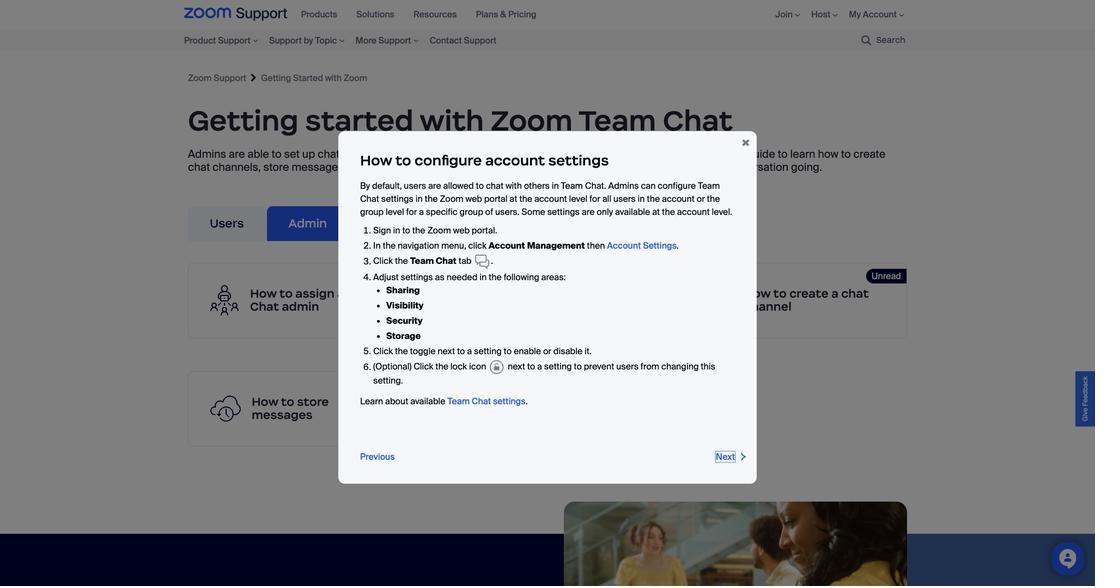 Task type: vqa. For each thing, say whether or not it's contained in the screenshot.
or within Adjust settings as needed in the following areas: Sharing Visibility Security Storage Click the toggle next to a setting to enable or disable it.
yes



Task type: describe. For each thing, give the bounding box(es) containing it.
to down disable
[[574, 362, 582, 373]]

setting inside adjust settings as needed in the following areas: sharing visibility security storage click the toggle next to a setting to enable or disable it.
[[474, 346, 502, 358]]

the down can
[[647, 194, 660, 205]]

to left enable
[[504, 346, 512, 358]]

portal.
[[472, 225, 497, 237]]

chat
[[486, 180, 504, 192]]

click inside adjust settings as needed in the following areas: sharing visibility security storage click the toggle next to a setting to enable or disable it.
[[373, 346, 393, 358]]

menu,
[[441, 240, 466, 252]]

1 group from the left
[[360, 207, 384, 218]]

to right how
[[395, 152, 411, 170]]

default,
[[372, 180, 402, 192]]

settings down default,
[[381, 194, 414, 205]]

available inside by default, users are allowed to chat with others in team chat. admins can configure team chat settings in the zoom web portal at the account level for all users in the account or the group level for a specific group of users. some settings are only available at the account level.
[[615, 207, 650, 218]]

web inside the sign in to the zoom web portal. in the navigation menu, click account management then account settings .
[[453, 225, 470, 237]]

all
[[602, 194, 611, 205]]

1 account from the left
[[489, 240, 525, 252]]

account settings link
[[607, 240, 677, 252]]

sharing
[[386, 285, 420, 297]]

setting.
[[373, 376, 403, 387]]

the right in
[[383, 240, 396, 252]]

in inside adjust settings as needed in the following areas: sharing visibility security storage click the toggle next to a setting to enable or disable it.
[[480, 272, 487, 283]]

2 vertical spatial .
[[526, 396, 528, 408]]

chat with bot image
[[1058, 550, 1078, 572]]

the up level.
[[707, 194, 720, 205]]

2 vertical spatial click
[[414, 362, 433, 373]]

then
[[587, 240, 605, 252]]

0 horizontal spatial for
[[406, 207, 417, 218]]

adjust
[[373, 272, 399, 283]]

security
[[386, 316, 423, 327]]

areas:
[[541, 272, 566, 283]]

previous
[[360, 452, 395, 463]]

a inside by default, users are allowed to chat with others in team chat. admins can configure team chat settings in the zoom web portal at the account level for all users in the account or the group level for a specific group of users. some settings are only available at the account level.
[[419, 207, 424, 218]]

from
[[641, 362, 659, 373]]

2 group from the left
[[460, 207, 483, 218]]

portal
[[484, 194, 508, 205]]

next
[[716, 452, 735, 463]]

1 vertical spatial at
[[652, 207, 660, 218]]

1 vertical spatial are
[[582, 207, 595, 218]]

0 horizontal spatial level
[[386, 207, 404, 218]]

the left lock
[[435, 362, 448, 373]]

lock
[[451, 362, 467, 373]]

the up the some
[[519, 194, 532, 205]]

the up adjust
[[395, 256, 408, 267]]

the up specific
[[425, 194, 438, 205]]

management
[[527, 240, 585, 252]]

in up navigation
[[416, 194, 423, 205]]

(optional) click the lock icon
[[373, 362, 488, 373]]

sign in to the zoom web portal. in the navigation menu, click account management then account settings .
[[373, 225, 679, 252]]

0 horizontal spatial available
[[410, 396, 445, 408]]

can
[[641, 180, 656, 192]]

team down lock
[[448, 396, 470, 408]]

needed
[[447, 272, 478, 283]]

how
[[360, 152, 392, 170]]

a inside next to a setting to prevent users from changing this setting.
[[537, 362, 542, 373]]

zoom inside by default, users are allowed to chat with others in team chat. admins can configure team chat settings in the zoom web portal at the account level for all users in the account or the group level for a specific group of users. some settings are only available at the account level.
[[440, 194, 464, 205]]

to up lock
[[457, 346, 465, 358]]

0 horizontal spatial are
[[428, 180, 441, 192]]

0 vertical spatial users
[[404, 180, 426, 192]]

in
[[373, 240, 381, 252]]

settings
[[643, 240, 677, 252]]

account up settings
[[662, 194, 695, 205]]

to inside the sign in to the zoom web portal. in the navigation menu, click account management then account settings .
[[402, 225, 410, 237]]

account down others
[[534, 194, 567, 205]]

toggle
[[410, 346, 436, 358]]

next to a setting to prevent users from changing this setting.
[[373, 362, 715, 387]]

following
[[504, 272, 539, 283]]

account left level.
[[677, 207, 710, 218]]

setting inside next to a setting to prevent users from changing this setting.
[[544, 362, 572, 373]]

team up level.
[[698, 180, 720, 192]]

by default, users are allowed to chat with others in team chat. admins can configure team chat settings in the zoom web portal at the account level for all users in the account or the group level for a specific group of users. some settings are only available at the account level.
[[360, 180, 732, 218]]

how to configure account settings
[[360, 152, 609, 170]]

0 horizontal spatial configure
[[415, 152, 482, 170]]

account up with
[[485, 152, 545, 170]]

or inside by default, users are allowed to chat with others in team chat. admins can configure team chat settings in the zoom web portal at the account level for all users in the account or the group level for a specific group of users. some settings are only available at the account level.
[[697, 194, 705, 205]]

in inside the sign in to the zoom web portal. in the navigation menu, click account management then account settings .
[[393, 225, 400, 237]]



Task type: locate. For each thing, give the bounding box(es) containing it.
click down toggle
[[414, 362, 433, 373]]

icon
[[469, 362, 486, 373]]

1 horizontal spatial for
[[590, 194, 600, 205]]

a left specific
[[419, 207, 424, 218]]

configure inside by default, users are allowed to chat with others in team chat. admins can configure team chat settings in the zoom web portal at the account level for all users in the account or the group level for a specific group of users. some settings are only available at the account level.
[[658, 180, 696, 192]]

are
[[428, 180, 441, 192], [582, 207, 595, 218]]

chat.
[[585, 180, 606, 192]]

learn
[[360, 396, 383, 408]]

it.
[[585, 346, 592, 358]]

previous link
[[360, 452, 395, 463]]

configure right can
[[658, 180, 696, 192]]

web inside by default, users are allowed to chat with others in team chat. admins can configure team chat settings in the zoom web portal at the account level for all users in the account or the group level for a specific group of users. some settings are only available at the account level.
[[466, 194, 482, 205]]

setting down disable
[[544, 362, 572, 373]]

1 horizontal spatial group
[[460, 207, 483, 218]]

settings inside adjust settings as needed in the following areas: sharing visibility security storage click the toggle next to a setting to enable or disable it.
[[401, 272, 433, 283]]

changing
[[661, 362, 699, 373]]

zoom inside the sign in to the zoom web portal. in the navigation menu, click account management then account settings .
[[427, 225, 451, 237]]

level down chat.
[[569, 194, 588, 205]]

1 vertical spatial zoom
[[427, 225, 451, 237]]

2 vertical spatial a
[[537, 362, 542, 373]]

level.
[[712, 207, 732, 218]]

chat down menu,
[[436, 256, 457, 267]]

settings down next to a setting to prevent users from changing this setting.
[[493, 396, 526, 408]]

to inside by default, users are allowed to chat with others in team chat. admins can configure team chat settings in the zoom web portal at the account level for all users in the account or the group level for a specific group of users. some settings are only available at the account level.
[[476, 180, 484, 192]]

this
[[701, 362, 715, 373]]

a
[[419, 207, 424, 218], [467, 346, 472, 358], [537, 362, 542, 373]]

0 vertical spatial level
[[569, 194, 588, 205]]

team chat settings link
[[448, 396, 526, 408]]

1 vertical spatial available
[[410, 396, 445, 408]]

0 horizontal spatial account
[[489, 240, 525, 252]]

to
[[395, 152, 411, 170], [476, 180, 484, 192], [402, 225, 410, 237], [457, 346, 465, 358], [504, 346, 512, 358], [527, 362, 535, 373], [574, 362, 582, 373]]

by
[[360, 180, 370, 192]]

0 horizontal spatial next
[[438, 346, 455, 358]]

for left all
[[590, 194, 600, 205]]

settings down click the team chat tab at the top left
[[401, 272, 433, 283]]

web
[[466, 194, 482, 205], [453, 225, 470, 237]]

setting up icon
[[474, 346, 502, 358]]

next up lock
[[438, 346, 455, 358]]

at
[[510, 194, 517, 205], [652, 207, 660, 218]]

with
[[506, 180, 522, 192]]

0 horizontal spatial a
[[419, 207, 424, 218]]

users
[[404, 180, 426, 192], [613, 194, 636, 205], [616, 362, 639, 373]]

1 horizontal spatial a
[[467, 346, 472, 358]]

users down admins
[[613, 194, 636, 205]]

adjust settings as needed in the following areas: sharing visibility security storage click the toggle next to a setting to enable or disable it.
[[373, 272, 592, 358]]

0 vertical spatial chat
[[360, 194, 379, 205]]

of
[[485, 207, 493, 218]]

1 horizontal spatial account
[[607, 240, 641, 252]]

0 vertical spatial available
[[615, 207, 650, 218]]

about
[[385, 396, 408, 408]]

2 vertical spatial users
[[616, 362, 639, 373]]

the down storage
[[395, 346, 408, 358]]

to up navigation
[[402, 225, 410, 237]]

click
[[373, 256, 393, 267], [373, 346, 393, 358], [414, 362, 433, 373]]

are left only
[[582, 207, 595, 218]]

click up adjust
[[373, 256, 393, 267]]

learn about available team chat settings .
[[360, 396, 528, 408]]

or
[[697, 194, 705, 205], [543, 346, 551, 358]]

team down navigation
[[410, 256, 434, 267]]

settings up chat.
[[548, 152, 609, 170]]

or inside adjust settings as needed in the following areas: sharing visibility security storage click the toggle next to a setting to enable or disable it.
[[543, 346, 551, 358]]

configure
[[415, 152, 482, 170], [658, 180, 696, 192]]

0 vertical spatial click
[[373, 256, 393, 267]]

only
[[597, 207, 613, 218]]

specific
[[426, 207, 458, 218]]

configure up allowed
[[415, 152, 482, 170]]

0 horizontal spatial .
[[491, 256, 493, 267]]

admins
[[608, 180, 639, 192]]

chat down 'by'
[[360, 194, 379, 205]]

chat
[[360, 194, 379, 205], [436, 256, 457, 267], [472, 396, 491, 408]]

the
[[425, 194, 438, 205], [519, 194, 532, 205], [647, 194, 660, 205], [707, 194, 720, 205], [662, 207, 675, 218], [412, 225, 425, 237], [383, 240, 396, 252], [395, 256, 408, 267], [489, 272, 502, 283], [395, 346, 408, 358], [435, 362, 448, 373]]

in right needed
[[480, 272, 487, 283]]

users left from
[[616, 362, 639, 373]]

group up sign
[[360, 207, 384, 218]]

next link
[[716, 452, 735, 463]]

at down with
[[510, 194, 517, 205]]

level up sign
[[386, 207, 404, 218]]

2 horizontal spatial a
[[537, 362, 542, 373]]

1 horizontal spatial or
[[697, 194, 705, 205]]

the up navigation
[[412, 225, 425, 237]]

users inside next to a setting to prevent users from changing this setting.
[[616, 362, 639, 373]]

1 vertical spatial or
[[543, 346, 551, 358]]

available
[[615, 207, 650, 218], [410, 396, 445, 408]]

1 vertical spatial level
[[386, 207, 404, 218]]

0 vertical spatial a
[[419, 207, 424, 218]]

click
[[468, 240, 487, 252]]

team left chat.
[[561, 180, 583, 192]]

. inside the sign in to the zoom web portal. in the navigation menu, click account management then account settings .
[[677, 240, 679, 252]]

allowed
[[443, 180, 474, 192]]

0 horizontal spatial chat
[[360, 194, 379, 205]]

0 vertical spatial zoom
[[440, 194, 464, 205]]

available right about
[[410, 396, 445, 408]]

0 horizontal spatial at
[[510, 194, 517, 205]]

1 vertical spatial configure
[[658, 180, 696, 192]]

zoom down specific
[[427, 225, 451, 237]]

chat inside by default, users are allowed to chat with others in team chat. admins can configure team chat settings in the zoom web portal at the account level for all users in the account or the group level for a specific group of users. some settings are only available at the account level.
[[360, 194, 379, 205]]

1 vertical spatial chat
[[436, 256, 457, 267]]

1 vertical spatial for
[[406, 207, 417, 218]]

enable
[[514, 346, 541, 358]]

0 horizontal spatial setting
[[474, 346, 502, 358]]

1 horizontal spatial at
[[652, 207, 660, 218]]

account right then
[[607, 240, 641, 252]]

next
[[438, 346, 455, 358], [508, 362, 525, 373]]

2 horizontal spatial chat
[[472, 396, 491, 408]]

to down enable
[[527, 362, 535, 373]]

web up menu,
[[453, 225, 470, 237]]

a inside adjust settings as needed in the following areas: sharing visibility security storage click the toggle next to a setting to enable or disable it.
[[467, 346, 472, 358]]

click up "(optional)"
[[373, 346, 393, 358]]

others
[[524, 180, 550, 192]]

as
[[435, 272, 445, 283]]

click the team chat tab
[[373, 256, 474, 267]]

zoom
[[440, 194, 464, 205], [427, 225, 451, 237]]

a down enable
[[537, 362, 542, 373]]

account down 'portal.'
[[489, 240, 525, 252]]

visibility
[[386, 300, 424, 312]]

settings right the some
[[547, 207, 580, 218]]

settings
[[548, 152, 609, 170], [381, 194, 414, 205], [547, 207, 580, 218], [401, 272, 433, 283], [493, 396, 526, 408]]

at down can
[[652, 207, 660, 218]]

team
[[561, 180, 583, 192], [698, 180, 720, 192], [410, 256, 434, 267], [448, 396, 470, 408]]

1 horizontal spatial setting
[[544, 362, 572, 373]]

level
[[569, 194, 588, 205], [386, 207, 404, 218]]

some
[[522, 207, 545, 218]]

1 vertical spatial click
[[373, 346, 393, 358]]

0 vertical spatial at
[[510, 194, 517, 205]]

tab
[[459, 256, 472, 267]]

1 vertical spatial a
[[467, 346, 472, 358]]

in right others
[[552, 180, 559, 192]]

1 horizontal spatial next
[[508, 362, 525, 373]]

0 vertical spatial .
[[677, 240, 679, 252]]

0 vertical spatial web
[[466, 194, 482, 205]]

the up settings
[[662, 207, 675, 218]]

are left allowed
[[428, 180, 441, 192]]

in right sign
[[393, 225, 400, 237]]

for
[[590, 194, 600, 205], [406, 207, 417, 218]]

1 horizontal spatial chat
[[436, 256, 457, 267]]

0 vertical spatial or
[[697, 194, 705, 205]]

zoom down allowed
[[440, 194, 464, 205]]

1 horizontal spatial available
[[615, 207, 650, 218]]

web down allowed
[[466, 194, 482, 205]]

2 vertical spatial chat
[[472, 396, 491, 408]]

1 horizontal spatial level
[[569, 194, 588, 205]]

navigation
[[398, 240, 439, 252]]

.
[[677, 240, 679, 252], [491, 256, 493, 267], [526, 396, 528, 408]]

1 vertical spatial web
[[453, 225, 470, 237]]

account
[[489, 240, 525, 252], [607, 240, 641, 252]]

0 vertical spatial next
[[438, 346, 455, 358]]

storage
[[386, 331, 421, 342]]

the left following
[[489, 272, 502, 283]]

next inside adjust settings as needed in the following areas: sharing visibility security storage click the toggle next to a setting to enable or disable it.
[[438, 346, 455, 358]]

(optional)
[[373, 362, 412, 373]]

account
[[485, 152, 545, 170], [534, 194, 567, 205], [662, 194, 695, 205], [677, 207, 710, 218]]

chat down icon
[[472, 396, 491, 408]]

in
[[552, 180, 559, 192], [416, 194, 423, 205], [638, 194, 645, 205], [393, 225, 400, 237], [480, 272, 487, 283]]

1 vertical spatial setting
[[544, 362, 572, 373]]

in down can
[[638, 194, 645, 205]]

0 horizontal spatial group
[[360, 207, 384, 218]]

available down admins
[[615, 207, 650, 218]]

1 vertical spatial .
[[491, 256, 493, 267]]

to left chat
[[476, 180, 484, 192]]

setting
[[474, 346, 502, 358], [544, 362, 572, 373]]

next down enable
[[508, 362, 525, 373]]

for left specific
[[406, 207, 417, 218]]

0 vertical spatial are
[[428, 180, 441, 192]]

group left of
[[460, 207, 483, 218]]

sign
[[373, 225, 391, 237]]

1 horizontal spatial configure
[[658, 180, 696, 192]]

1 vertical spatial next
[[508, 362, 525, 373]]

1 horizontal spatial are
[[582, 207, 595, 218]]

0 vertical spatial setting
[[474, 346, 502, 358]]

disable
[[553, 346, 583, 358]]

users right default,
[[404, 180, 426, 192]]

prevent
[[584, 362, 614, 373]]

1 horizontal spatial .
[[526, 396, 528, 408]]

group
[[360, 207, 384, 218], [460, 207, 483, 218]]

1 vertical spatial users
[[613, 194, 636, 205]]

users.
[[495, 207, 520, 218]]

2 account from the left
[[607, 240, 641, 252]]

0 vertical spatial configure
[[415, 152, 482, 170]]

2 horizontal spatial .
[[677, 240, 679, 252]]

0 vertical spatial for
[[590, 194, 600, 205]]

0 horizontal spatial or
[[543, 346, 551, 358]]

next inside next to a setting to prevent users from changing this setting.
[[508, 362, 525, 373]]

a up icon
[[467, 346, 472, 358]]



